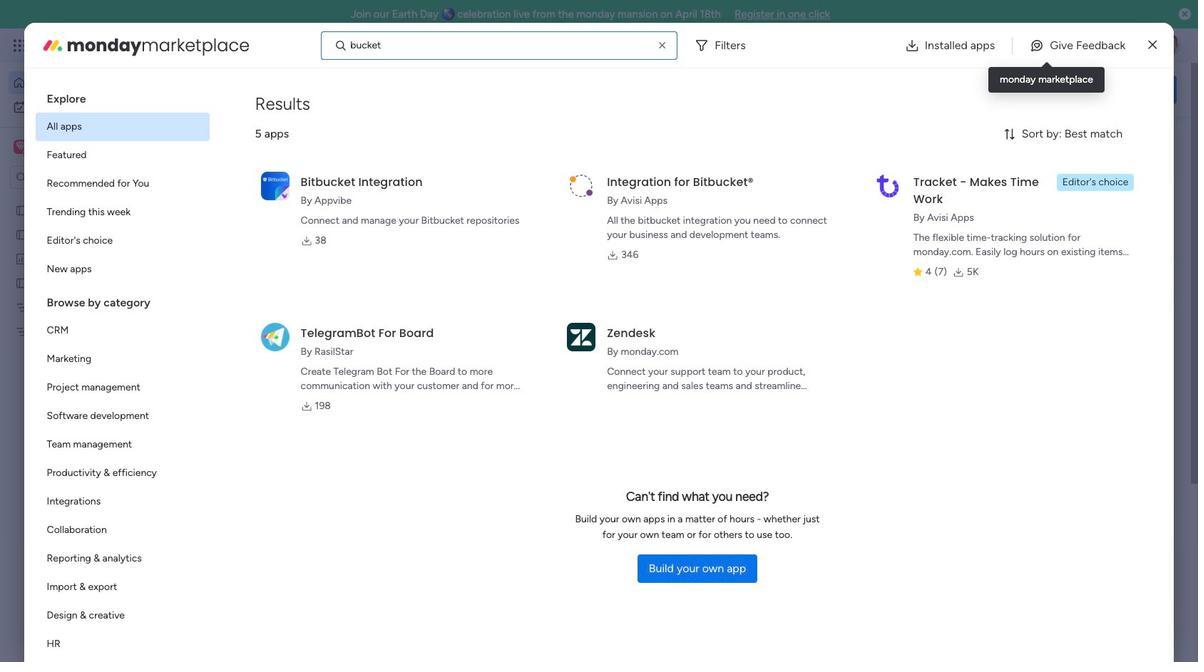 Task type: describe. For each thing, give the bounding box(es) containing it.
notifications image
[[945, 39, 959, 53]]

select product image
[[13, 39, 27, 53]]

1 public board image from the top
[[15, 228, 29, 241]]

check circle image
[[984, 181, 993, 191]]

workspace selection element
[[14, 138, 119, 157]]

circle o image
[[984, 235, 993, 246]]

monday marketplace image
[[41, 34, 64, 57]]

public board image
[[15, 203, 29, 217]]

invite members image
[[1008, 39, 1022, 53]]

Search in workspace field
[[30, 169, 119, 186]]

terry turtle image
[[1158, 34, 1181, 57]]

update feed image
[[976, 39, 991, 53]]

dapulse x slim image
[[1155, 132, 1173, 149]]

workspace image
[[16, 139, 26, 155]]



Task type: vqa. For each thing, say whether or not it's contained in the screenshot.
Search in workspace field
yes



Task type: locate. For each thing, give the bounding box(es) containing it.
0 vertical spatial heading
[[35, 80, 209, 113]]

help image
[[1106, 39, 1120, 53]]

getting started element
[[963, 548, 1177, 605]]

workspace image
[[14, 139, 28, 155]]

monday marketplace image
[[1039, 39, 1053, 53]]

list box
[[35, 80, 209, 663], [0, 195, 182, 536]]

1 vertical spatial heading
[[35, 284, 209, 317]]

option
[[9, 71, 173, 94], [9, 96, 173, 118], [35, 113, 209, 141], [35, 141, 209, 170], [35, 170, 209, 198], [0, 197, 182, 200], [35, 198, 209, 227], [35, 227, 209, 255], [35, 255, 209, 284], [35, 317, 209, 345], [35, 345, 209, 374], [35, 374, 209, 402], [35, 402, 209, 431], [35, 431, 209, 459], [35, 459, 209, 488], [35, 488, 209, 516], [35, 516, 209, 545], [35, 545, 209, 573], [35, 573, 209, 602], [35, 602, 209, 631], [35, 631, 209, 659]]

help center element
[[963, 617, 1177, 663]]

public board image down public board image
[[15, 228, 29, 241]]

1 heading from the top
[[35, 80, 209, 113]]

dapulse x slim image
[[1149, 37, 1157, 54]]

2 image
[[987, 29, 1000, 45]]

quick search results list box
[[220, 162, 929, 526]]

public board image down 'public dashboard' "icon"
[[15, 276, 29, 290]]

app logo image
[[261, 172, 289, 200], [567, 172, 596, 200], [874, 172, 902, 200], [261, 323, 289, 351], [567, 323, 596, 351]]

see plans image
[[237, 38, 249, 53]]

heading
[[35, 80, 209, 113], [35, 284, 209, 317]]

search everything image
[[1074, 39, 1088, 53]]

0 vertical spatial public board image
[[15, 228, 29, 241]]

v2 bolt switch image
[[1086, 82, 1094, 97]]

1 vertical spatial public board image
[[15, 276, 29, 290]]

public board image
[[15, 228, 29, 241], [15, 276, 29, 290]]

2 heading from the top
[[35, 284, 209, 317]]

v2 user feedback image
[[974, 81, 985, 98]]

public dashboard image
[[15, 252, 29, 265]]

2 public board image from the top
[[15, 276, 29, 290]]



